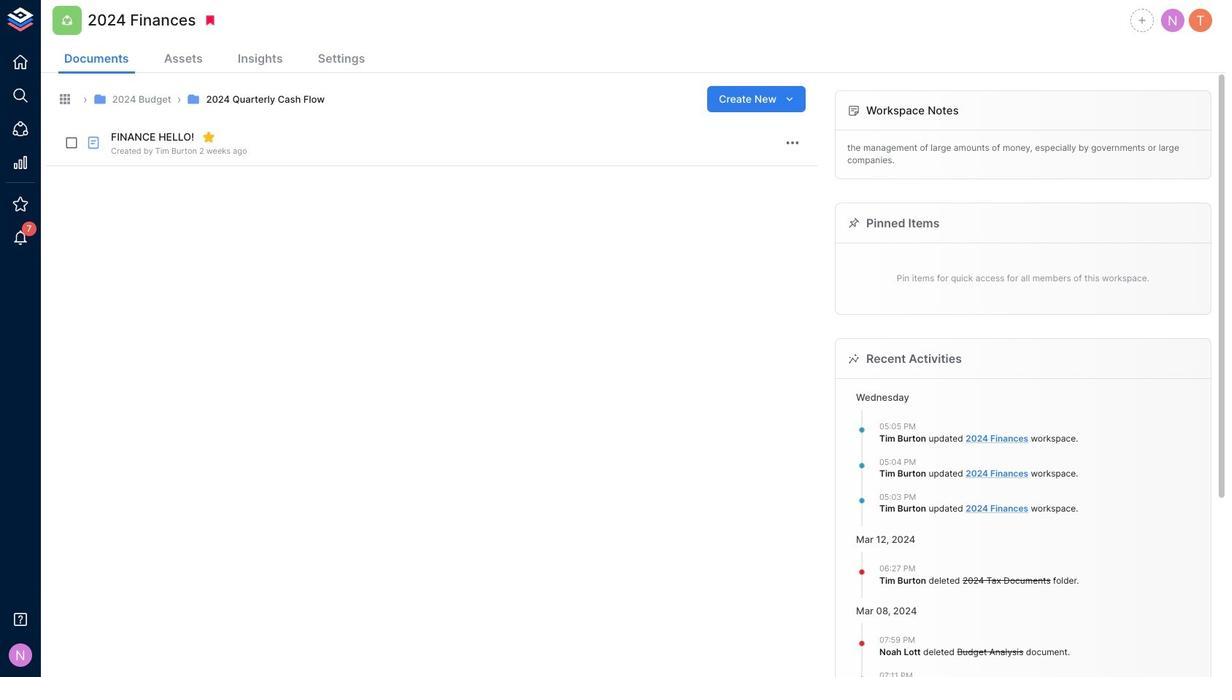 Task type: describe. For each thing, give the bounding box(es) containing it.
remove favorite image
[[202, 131, 215, 144]]



Task type: locate. For each thing, give the bounding box(es) containing it.
remove bookmark image
[[204, 14, 217, 27]]



Task type: vqa. For each thing, say whether or not it's contained in the screenshot.
Remove Bookmark icon
yes



